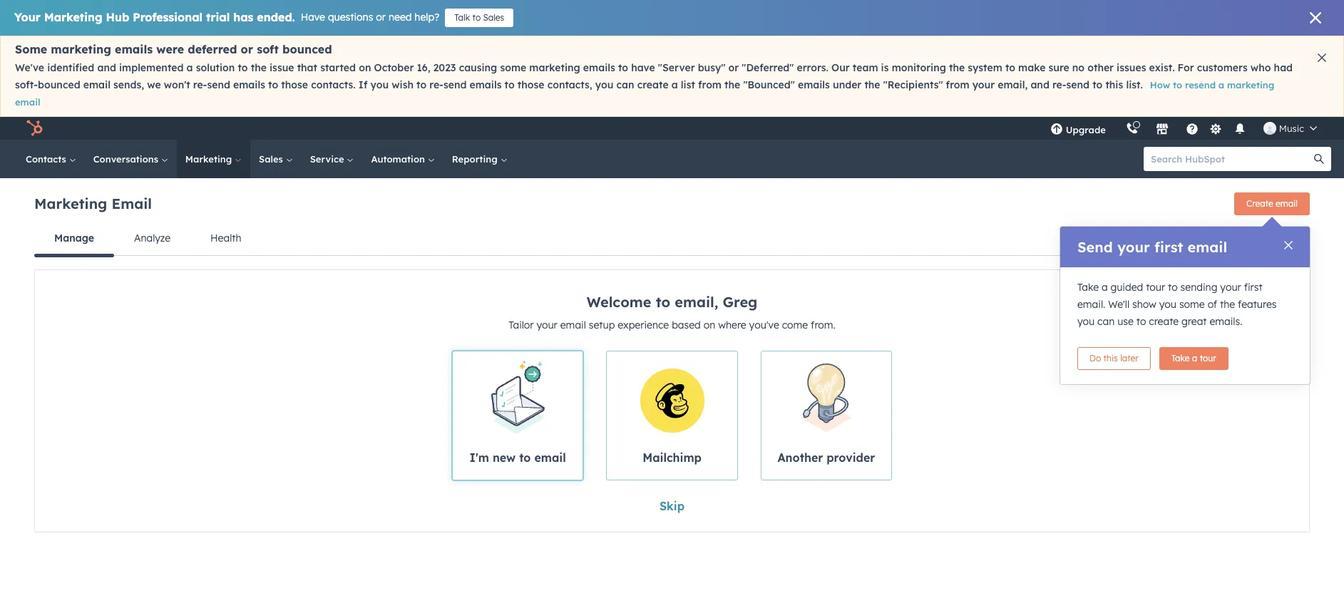 Task type: vqa. For each thing, say whether or not it's contained in the screenshot.
the bottom this
yes



Task type: describe. For each thing, give the bounding box(es) containing it.
can inside we've identified and implemented a solution to the issue that started on october 16, 2023 causing some marketing emails to have "server busy" or "deferred" errors. our team is monitoring the system to make sure no other issues exist. for customers who had soft-bounced email sends, we won't re-send emails to those contacts. if you wish to re-send emails to those contacts, you can create a list from the "bounced" emails under the "recipients" from your email, and re-send to this list.
[[617, 78, 635, 91]]

implemented
[[119, 61, 184, 74]]

monitoring
[[892, 61, 947, 74]]

talk to sales
[[455, 12, 505, 23]]

customers
[[1198, 61, 1248, 74]]

marketing inside we've identified and implemented a solution to the issue that started on october 16, 2023 causing some marketing emails to have "server busy" or "deferred" errors. our team is monitoring the system to make sure no other issues exist. for customers who had soft-bounced email sends, we won't re-send emails to those contacts. if you wish to re-send emails to those contacts, you can create a list from the "bounced" emails under the "recipients" from your email, and re-send to this list.
[[530, 61, 581, 74]]

emails down causing
[[470, 78, 502, 91]]

send your first email
[[1078, 238, 1228, 256]]

some inside we've identified and implemented a solution to the issue that started on october 16, 2023 causing some marketing emails to have "server busy" or "deferred" errors. our team is monitoring the system to make sure no other issues exist. for customers who had soft-bounced email sends, we won't re-send emails to those contacts. if you wish to re-send emails to those contacts, you can create a list from the "bounced" emails under the "recipients" from your email, and re-send to this list.
[[500, 61, 527, 74]]

some inside take a guided tour to sending your first email. we'll show you some of the features you can use to create great emails.
[[1180, 298, 1206, 311]]

if
[[359, 78, 368, 91]]

have
[[301, 11, 325, 24]]

0 vertical spatial first
[[1155, 238, 1184, 256]]

provider
[[827, 451, 876, 465]]

3 re- from the left
[[1053, 78, 1067, 91]]

were
[[156, 42, 184, 56]]

help button
[[1181, 117, 1205, 140]]

a up the won't
[[187, 61, 193, 74]]

experience
[[618, 319, 669, 332]]

mailchimp
[[643, 451, 702, 465]]

music button
[[1256, 117, 1326, 140]]

professional
[[133, 10, 203, 24]]

to left "make"
[[1006, 61, 1016, 74]]

tour inside button
[[1200, 353, 1217, 364]]

1 send from the left
[[207, 78, 230, 91]]

email inside button
[[1276, 198, 1298, 209]]

to inside option
[[519, 451, 531, 465]]

"deferred"
[[742, 61, 794, 74]]

show
[[1133, 298, 1157, 311]]

great
[[1182, 315, 1208, 328]]

create email button
[[1235, 193, 1311, 215]]

based
[[672, 319, 701, 332]]

tailor
[[509, 319, 534, 332]]

0 horizontal spatial marketing
[[51, 42, 111, 56]]

setup
[[589, 319, 615, 332]]

analyze button
[[114, 221, 191, 255]]

a inside the take a tour button
[[1193, 353, 1198, 364]]

email inside option
[[535, 451, 566, 465]]

team
[[853, 61, 879, 74]]

contacts,
[[548, 78, 593, 91]]

or inside your marketing hub professional trial has ended. have questions or need help?
[[376, 11, 386, 24]]

skip button
[[660, 498, 685, 515]]

reporting
[[452, 153, 500, 165]]

come
[[782, 319, 808, 332]]

welcome to email, greg
[[587, 293, 758, 311]]

list.
[[1127, 78, 1144, 91]]

to up tailor your email setup experience based on where you've come from.
[[656, 293, 671, 311]]

no
[[1073, 61, 1085, 74]]

notifications image
[[1234, 123, 1247, 136]]

manage
[[54, 232, 94, 245]]

to down issue
[[268, 78, 278, 91]]

1 vertical spatial sales
[[259, 153, 286, 165]]

issue
[[270, 61, 294, 74]]

email.
[[1078, 298, 1106, 311]]

how to resend a marketing email link
[[15, 79, 1275, 108]]

create
[[1247, 198, 1274, 209]]

2 those from the left
[[518, 78, 545, 91]]

some marketing emails were deferred or soft bounced banner
[[0, 36, 1345, 117]]

email up "sending"
[[1188, 238, 1228, 256]]

emails down errors.
[[798, 78, 830, 91]]

emails down solution
[[233, 78, 265, 91]]

service link
[[302, 140, 363, 178]]

tailor your email setup experience based on where you've come from.
[[509, 319, 836, 332]]

do
[[1090, 353, 1102, 364]]

your inside we've identified and implemented a solution to the issue that started on october 16, 2023 causing some marketing emails to have "server busy" or "deferred" errors. our team is monitoring the system to make sure no other issues exist. for customers who had soft-bounced email sends, we won't re-send emails to those contacts. if you wish to re-send emails to those contacts, you can create a list from the "bounced" emails under the "recipients" from your email, and re-send to this list.
[[973, 78, 995, 91]]

automation link
[[363, 140, 444, 178]]

to right use
[[1137, 315, 1147, 328]]

marketing for marketing email
[[34, 194, 107, 212]]

1 from from the left
[[698, 78, 722, 91]]

we'll
[[1109, 298, 1130, 311]]

settings link
[[1208, 121, 1226, 136]]

2 re- from the left
[[430, 78, 444, 91]]

on inside we've identified and implemented a solution to the issue that started on october 16, 2023 causing some marketing emails to have "server busy" or "deferred" errors. our team is monitoring the system to make sure no other issues exist. for customers who had soft-bounced email sends, we won't re-send emails to those contacts. if you wish to re-send emails to those contacts, you can create a list from the "bounced" emails under the "recipients" from your email, and re-send to this list.
[[359, 61, 371, 74]]

sends,
[[113, 78, 144, 91]]

a left list
[[672, 78, 678, 91]]

16,
[[417, 61, 431, 74]]

notifications button
[[1228, 117, 1253, 140]]

"server
[[658, 61, 695, 74]]

close image
[[1311, 12, 1322, 24]]

make
[[1019, 61, 1046, 74]]

health
[[211, 232, 242, 245]]

of
[[1208, 298, 1218, 311]]

errors.
[[797, 61, 829, 74]]

the left system
[[950, 61, 965, 74]]

first inside take a guided tour to sending your first email. we'll show you some of the features you can use to create great emails.
[[1245, 281, 1263, 294]]

hubspot image
[[26, 120, 43, 137]]

talk
[[455, 12, 470, 23]]

to left have
[[619, 61, 629, 74]]

settings image
[[1210, 123, 1223, 136]]

hubspot link
[[17, 120, 54, 137]]

create inside take a guided tour to sending your first email. we'll show you some of the features you can use to create great emails.
[[1150, 315, 1179, 328]]

conversations
[[93, 153, 161, 165]]

marketplaces button
[[1148, 117, 1178, 140]]

wish
[[392, 78, 414, 91]]

this inside button
[[1104, 353, 1119, 364]]

to left "sending"
[[1169, 281, 1178, 294]]

october
[[374, 61, 414, 74]]

menu containing music
[[1041, 117, 1328, 140]]

you've
[[750, 319, 780, 332]]

conversations link
[[85, 140, 177, 178]]

we've
[[15, 61, 44, 74]]

2 from from the left
[[946, 78, 970, 91]]

your inside take a guided tour to sending your first email. we'll show you some of the features you can use to create great emails.
[[1221, 281, 1242, 294]]

to inside how to resend a marketing email
[[1174, 79, 1183, 91]]

email
[[112, 194, 152, 212]]

soft-
[[15, 78, 38, 91]]

2023
[[434, 61, 456, 74]]

started
[[320, 61, 356, 74]]

emails up implemented
[[115, 42, 153, 56]]

take for take a tour
[[1172, 353, 1190, 364]]

for
[[1178, 61, 1195, 74]]

greg
[[723, 293, 758, 311]]



Task type: locate. For each thing, give the bounding box(es) containing it.
0 horizontal spatial some
[[500, 61, 527, 74]]

guided
[[1111, 281, 1144, 294]]

those down that
[[281, 78, 308, 91]]

0 horizontal spatial and
[[97, 61, 116, 74]]

need
[[389, 11, 412, 24]]

0 vertical spatial some
[[500, 61, 527, 74]]

to right solution
[[238, 61, 248, 74]]

contacts
[[26, 153, 69, 165]]

re- down 2023
[[430, 78, 444, 91]]

0 horizontal spatial tour
[[1147, 281, 1166, 294]]

bounced up that
[[282, 42, 332, 56]]

your
[[14, 10, 41, 24]]

the down team on the top
[[865, 78, 881, 91]]

the inside take a guided tour to sending your first email. we'll show you some of the features you can use to create great emails.
[[1221, 298, 1236, 311]]

under
[[833, 78, 862, 91]]

other
[[1088, 61, 1114, 74]]

1 horizontal spatial from
[[946, 78, 970, 91]]

take down great
[[1172, 353, 1190, 364]]

sales inside button
[[483, 12, 505, 23]]

email, up based
[[675, 293, 719, 311]]

you right the show
[[1160, 298, 1177, 311]]

0 vertical spatial can
[[617, 78, 635, 91]]

tour down great
[[1200, 353, 1217, 364]]

0 vertical spatial marketing
[[44, 10, 102, 24]]

trial
[[206, 10, 230, 24]]

is
[[882, 61, 889, 74]]

to down 16,
[[417, 78, 427, 91]]

email right new
[[535, 451, 566, 465]]

on up if
[[359, 61, 371, 74]]

0 horizontal spatial take
[[1078, 281, 1099, 294]]

1 vertical spatial email,
[[675, 293, 719, 311]]

close image
[[1285, 241, 1293, 250]]

your right send
[[1118, 238, 1151, 256]]

the down busy" on the top of page
[[725, 78, 741, 91]]

email, inside we've identified and implemented a solution to the issue that started on october 16, 2023 causing some marketing emails to have "server busy" or "deferred" errors. our team is monitoring the system to make sure no other issues exist. for customers who had soft-bounced email sends, we won't re-send emails to those contacts. if you wish to re-send emails to those contacts, you can create a list from the "bounced" emails under the "recipients" from your email, and re-send to this list.
[[998, 78, 1028, 91]]

navigation containing manage
[[34, 221, 1311, 257]]

1 horizontal spatial email,
[[998, 78, 1028, 91]]

0 horizontal spatial bounced
[[38, 78, 80, 91]]

we've identified and implemented a solution to the issue that started on october 16, 2023 causing some marketing emails to have "server busy" or "deferred" errors. our team is monitoring the system to make sure no other issues exist. for customers who had soft-bounced email sends, we won't re-send emails to those contacts. if you wish to re-send emails to those contacts, you can create a list from the "bounced" emails under the "recipients" from your email, and re-send to this list.
[[15, 61, 1294, 91]]

to right new
[[519, 451, 531, 465]]

manage button
[[34, 221, 114, 257]]

take
[[1078, 281, 1099, 294], [1172, 353, 1190, 364]]

another
[[778, 451, 824, 465]]

our
[[832, 61, 850, 74]]

you right contacts,
[[596, 78, 614, 91]]

0 vertical spatial sales
[[483, 12, 505, 23]]

0 horizontal spatial or
[[241, 42, 253, 56]]

0 vertical spatial or
[[376, 11, 386, 24]]

0 vertical spatial marketing
[[51, 42, 111, 56]]

1 horizontal spatial take
[[1172, 353, 1190, 364]]

marketing email banner
[[34, 188, 1311, 221]]

or left soft
[[241, 42, 253, 56]]

automation
[[371, 153, 428, 165]]

to right how
[[1174, 79, 1183, 91]]

first up "sending"
[[1155, 238, 1184, 256]]

0 horizontal spatial first
[[1155, 238, 1184, 256]]

your
[[973, 78, 995, 91], [1118, 238, 1151, 256], [1221, 281, 1242, 294], [537, 319, 558, 332]]

reporting link
[[444, 140, 516, 178]]

create email
[[1247, 198, 1298, 209]]

your up features
[[1221, 281, 1242, 294]]

solution
[[196, 61, 235, 74]]

1 horizontal spatial bounced
[[282, 42, 332, 56]]

take inside take a guided tour to sending your first email. we'll show you some of the features you can use to create great emails.
[[1078, 281, 1099, 294]]

from.
[[811, 319, 836, 332]]

sending
[[1181, 281, 1218, 294]]

menu
[[1041, 117, 1328, 140]]

1 vertical spatial this
[[1104, 353, 1119, 364]]

marketing inside how to resend a marketing email
[[1228, 79, 1275, 91]]

3 send from the left
[[1067, 78, 1090, 91]]

and up sends,
[[97, 61, 116, 74]]

1 horizontal spatial some
[[1180, 298, 1206, 311]]

soft
[[257, 42, 279, 56]]

1 vertical spatial first
[[1245, 281, 1263, 294]]

2 vertical spatial or
[[729, 61, 739, 74]]

first up features
[[1245, 281, 1263, 294]]

re-
[[193, 78, 207, 91], [430, 78, 444, 91], [1053, 78, 1067, 91]]

who
[[1251, 61, 1272, 74]]

on left where
[[704, 319, 716, 332]]

email down soft-
[[15, 96, 40, 108]]

this inside we've identified and implemented a solution to the issue that started on october 16, 2023 causing some marketing emails to have "server busy" or "deferred" errors. our team is monitoring the system to make sure no other issues exist. for customers who had soft-bounced email sends, we won't re-send emails to those contacts. if you wish to re-send emails to those contacts, you can create a list from the "bounced" emails under the "recipients" from your email, and re-send to this list.
[[1106, 78, 1124, 91]]

0 vertical spatial email,
[[998, 78, 1028, 91]]

features
[[1239, 298, 1277, 311]]

email, down "make"
[[998, 78, 1028, 91]]

0 horizontal spatial create
[[638, 78, 669, 91]]

sales right talk
[[483, 12, 505, 23]]

search image
[[1315, 154, 1325, 164]]

send down no
[[1067, 78, 1090, 91]]

where
[[719, 319, 747, 332]]

your right tailor
[[537, 319, 558, 332]]

another provider
[[778, 451, 876, 465]]

create down the show
[[1150, 315, 1179, 328]]

1 vertical spatial marketing
[[530, 61, 581, 74]]

busy"
[[698, 61, 726, 74]]

had
[[1275, 61, 1294, 74]]

a up "email."
[[1102, 281, 1108, 294]]

to inside button
[[473, 12, 481, 23]]

send down 2023
[[444, 78, 467, 91]]

to right talk
[[473, 12, 481, 23]]

your down system
[[973, 78, 995, 91]]

"bounced"
[[744, 78, 795, 91]]

0 vertical spatial take
[[1078, 281, 1099, 294]]

a inside how to resend a marketing email
[[1219, 79, 1225, 91]]

1 vertical spatial take
[[1172, 353, 1190, 364]]

you down "email."
[[1078, 315, 1095, 328]]

0 vertical spatial on
[[359, 61, 371, 74]]

later
[[1121, 353, 1139, 364]]

some right causing
[[500, 61, 527, 74]]

0 horizontal spatial from
[[698, 78, 722, 91]]

2 send from the left
[[444, 78, 467, 91]]

re- down solution
[[193, 78, 207, 91]]

hub
[[106, 10, 129, 24]]

0 horizontal spatial those
[[281, 78, 308, 91]]

some up great
[[1180, 298, 1206, 311]]

0 horizontal spatial on
[[359, 61, 371, 74]]

1 horizontal spatial send
[[444, 78, 467, 91]]

email down identified
[[83, 78, 111, 91]]

1 vertical spatial marketing
[[185, 153, 235, 165]]

calling icon image
[[1126, 123, 1139, 136]]

create inside we've identified and implemented a solution to the issue that started on october 16, 2023 causing some marketing emails to have "server busy" or "deferred" errors. our team is monitoring the system to make sure no other issues exist. for customers who had soft-bounced email sends, we won't re-send emails to those contacts. if you wish to re-send emails to those contacts, you can create a list from the "bounced" emails under the "recipients" from your email, and re-send to this list.
[[638, 78, 669, 91]]

2 horizontal spatial send
[[1067, 78, 1090, 91]]

upgrade
[[1066, 124, 1106, 136]]

0 horizontal spatial re-
[[193, 78, 207, 91]]

1 horizontal spatial or
[[376, 11, 386, 24]]

email inside how to resend a marketing email
[[15, 96, 40, 108]]

deferred
[[188, 42, 237, 56]]

greg robinson image
[[1264, 122, 1277, 135]]

some
[[15, 42, 47, 56]]

won't
[[164, 78, 190, 91]]

or right busy" on the top of page
[[729, 61, 739, 74]]

1 horizontal spatial marketing
[[530, 61, 581, 74]]

2 horizontal spatial marketing
[[1228, 79, 1275, 91]]

email inside we've identified and implemented a solution to the issue that started on october 16, 2023 causing some marketing emails to have "server busy" or "deferred" errors. our team is monitoring the system to make sure no other issues exist. for customers who had soft-bounced email sends, we won't re-send emails to those contacts. if you wish to re-send emails to those contacts, you can create a list from the "bounced" emails under the "recipients" from your email, and re-send to this list.
[[83, 78, 111, 91]]

i'm new to email
[[470, 451, 566, 465]]

1 horizontal spatial tour
[[1200, 353, 1217, 364]]

and down "make"
[[1031, 78, 1050, 91]]

2 horizontal spatial or
[[729, 61, 739, 74]]

send
[[1078, 238, 1114, 256]]

0 vertical spatial this
[[1106, 78, 1124, 91]]

sales left service
[[259, 153, 286, 165]]

0 vertical spatial create
[[638, 78, 669, 91]]

marketing inside marketing link
[[185, 153, 235, 165]]

questions
[[328, 11, 373, 24]]

emails
[[115, 42, 153, 56], [583, 61, 616, 74], [233, 78, 265, 91], [470, 78, 502, 91], [798, 78, 830, 91]]

a down customers
[[1219, 79, 1225, 91]]

send down solution
[[207, 78, 230, 91]]

the right of
[[1221, 298, 1236, 311]]

I'm new to email checkbox
[[452, 351, 584, 481]]

take up "email."
[[1078, 281, 1099, 294]]

marketing up manage
[[34, 194, 107, 212]]

1 those from the left
[[281, 78, 308, 91]]

another provider link
[[761, 351, 893, 481]]

this right do
[[1104, 353, 1119, 364]]

some
[[500, 61, 527, 74], [1180, 298, 1206, 311]]

Mailchimp checkbox
[[607, 351, 738, 481]]

1 vertical spatial or
[[241, 42, 253, 56]]

1 horizontal spatial those
[[518, 78, 545, 91]]

bounced down identified
[[38, 78, 80, 91]]

some marketing emails were deferred or soft bounced
[[15, 42, 332, 56]]

take a tour button
[[1160, 347, 1229, 370]]

marketing left sales link
[[185, 153, 235, 165]]

bounced inside we've identified and implemented a solution to the issue that started on october 16, 2023 causing some marketing emails to have "server busy" or "deferred" errors. our team is monitoring the system to make sure no other issues exist. for customers who had soft-bounced email sends, we won't re-send emails to those contacts. if you wish to re-send emails to those contacts, you can create a list from the "bounced" emails under the "recipients" from your email, and re-send to this list.
[[38, 78, 80, 91]]

0 horizontal spatial send
[[207, 78, 230, 91]]

email,
[[998, 78, 1028, 91], [675, 293, 719, 311]]

do this later
[[1090, 353, 1139, 364]]

1 vertical spatial can
[[1098, 315, 1115, 328]]

navigation
[[34, 221, 1311, 257]]

can left use
[[1098, 315, 1115, 328]]

or inside we've identified and implemented a solution to the issue that started on october 16, 2023 causing some marketing emails to have "server busy" or "deferred" errors. our team is monitoring the system to make sure no other issues exist. for customers who had soft-bounced email sends, we won't re-send emails to those contacts. if you wish to re-send emails to those contacts, you can create a list from the "bounced" emails under the "recipients" from your email, and re-send to this list.
[[729, 61, 739, 74]]

close banner icon image
[[1318, 54, 1327, 62]]

email right create
[[1276, 198, 1298, 209]]

you right if
[[371, 78, 389, 91]]

create down have
[[638, 78, 669, 91]]

the down soft
[[251, 61, 267, 74]]

0 horizontal spatial can
[[617, 78, 635, 91]]

contacts.
[[311, 78, 356, 91]]

to left contacts,
[[505, 78, 515, 91]]

has
[[233, 10, 254, 24]]

1 vertical spatial tour
[[1200, 353, 1217, 364]]

1 horizontal spatial re-
[[430, 78, 444, 91]]

marketing
[[51, 42, 111, 56], [530, 61, 581, 74], [1228, 79, 1275, 91]]

welcome
[[587, 293, 652, 311]]

emails.
[[1210, 315, 1243, 328]]

1 vertical spatial on
[[704, 319, 716, 332]]

how
[[1151, 79, 1171, 91]]

a
[[187, 61, 193, 74], [672, 78, 678, 91], [1219, 79, 1225, 91], [1102, 281, 1108, 294], [1193, 353, 1198, 364]]

from down busy" on the top of page
[[698, 78, 722, 91]]

send
[[207, 78, 230, 91], [444, 78, 467, 91], [1067, 78, 1090, 91]]

marketing left hub
[[44, 10, 102, 24]]

0 vertical spatial and
[[97, 61, 116, 74]]

upgrade image
[[1051, 123, 1064, 136]]

from down system
[[946, 78, 970, 91]]

resend
[[1186, 79, 1216, 91]]

1 horizontal spatial can
[[1098, 315, 1115, 328]]

analyze
[[134, 232, 171, 245]]

1 horizontal spatial sales
[[483, 12, 505, 23]]

marketing up identified
[[51, 42, 111, 56]]

re- down 'sure'
[[1053, 78, 1067, 91]]

those left contacts,
[[518, 78, 545, 91]]

to down other
[[1093, 78, 1103, 91]]

tour up the show
[[1147, 281, 1166, 294]]

emails up contacts,
[[583, 61, 616, 74]]

causing
[[459, 61, 497, 74]]

search button
[[1308, 147, 1332, 171]]

the
[[251, 61, 267, 74], [950, 61, 965, 74], [725, 78, 741, 91], [865, 78, 881, 91], [1221, 298, 1236, 311]]

menu item
[[1116, 117, 1119, 140]]

0 vertical spatial tour
[[1147, 281, 1166, 294]]

music
[[1280, 123, 1305, 134]]

how to resend a marketing email
[[15, 79, 1275, 108]]

1 horizontal spatial on
[[704, 319, 716, 332]]

to
[[473, 12, 481, 23], [238, 61, 248, 74], [619, 61, 629, 74], [1006, 61, 1016, 74], [268, 78, 278, 91], [417, 78, 427, 91], [505, 78, 515, 91], [1093, 78, 1103, 91], [1174, 79, 1183, 91], [1169, 281, 1178, 294], [656, 293, 671, 311], [1137, 315, 1147, 328], [519, 451, 531, 465]]

sales link
[[250, 140, 302, 178]]

a down great
[[1193, 353, 1198, 364]]

take inside button
[[1172, 353, 1190, 364]]

email left setup
[[561, 319, 586, 332]]

take for take a guided tour to sending your first email. we'll show you some of the features you can use to create great emails.
[[1078, 281, 1099, 294]]

1 vertical spatial some
[[1180, 298, 1206, 311]]

1 re- from the left
[[193, 78, 207, 91]]

use
[[1118, 315, 1134, 328]]

issues
[[1117, 61, 1147, 74]]

Another provider checkbox
[[761, 351, 893, 481]]

i'm
[[470, 451, 489, 465]]

help?
[[415, 11, 440, 24]]

on
[[359, 61, 371, 74], [704, 319, 716, 332]]

2 vertical spatial marketing
[[34, 194, 107, 212]]

1 vertical spatial create
[[1150, 315, 1179, 328]]

1 horizontal spatial and
[[1031, 78, 1050, 91]]

help image
[[1186, 123, 1199, 136]]

0 horizontal spatial sales
[[259, 153, 286, 165]]

1 vertical spatial bounced
[[38, 78, 80, 91]]

can inside take a guided tour to sending your first email. we'll show you some of the features you can use to create great emails.
[[1098, 315, 1115, 328]]

marketing up contacts,
[[530, 61, 581, 74]]

marketing for marketing link
[[185, 153, 235, 165]]

can down have
[[617, 78, 635, 91]]

sure
[[1049, 61, 1070, 74]]

skip
[[660, 499, 685, 514]]

1 horizontal spatial first
[[1245, 281, 1263, 294]]

take a tour
[[1172, 353, 1217, 364]]

we
[[147, 78, 161, 91]]

0 horizontal spatial email,
[[675, 293, 719, 311]]

bounced
[[282, 42, 332, 56], [38, 78, 80, 91]]

marketplaces image
[[1156, 123, 1169, 136]]

a inside take a guided tour to sending your first email. we'll show you some of the features you can use to create great emails.
[[1102, 281, 1108, 294]]

tour inside take a guided tour to sending your first email. we'll show you some of the features you can use to create great emails.
[[1147, 281, 1166, 294]]

health button
[[191, 221, 262, 255]]

1 horizontal spatial create
[[1150, 315, 1179, 328]]

Search HubSpot search field
[[1144, 147, 1319, 171]]

marketing down who
[[1228, 79, 1275, 91]]

1 vertical spatial and
[[1031, 78, 1050, 91]]

2 vertical spatial marketing
[[1228, 79, 1275, 91]]

this left list.
[[1106, 78, 1124, 91]]

marketing inside marketing email banner
[[34, 194, 107, 212]]

or left need
[[376, 11, 386, 24]]

0 vertical spatial bounced
[[282, 42, 332, 56]]

2 horizontal spatial re-
[[1053, 78, 1067, 91]]

ended.
[[257, 10, 295, 24]]

identified
[[47, 61, 94, 74]]

have
[[632, 61, 655, 74]]

calling icon button
[[1121, 119, 1145, 138]]

marketing link
[[177, 140, 250, 178]]



